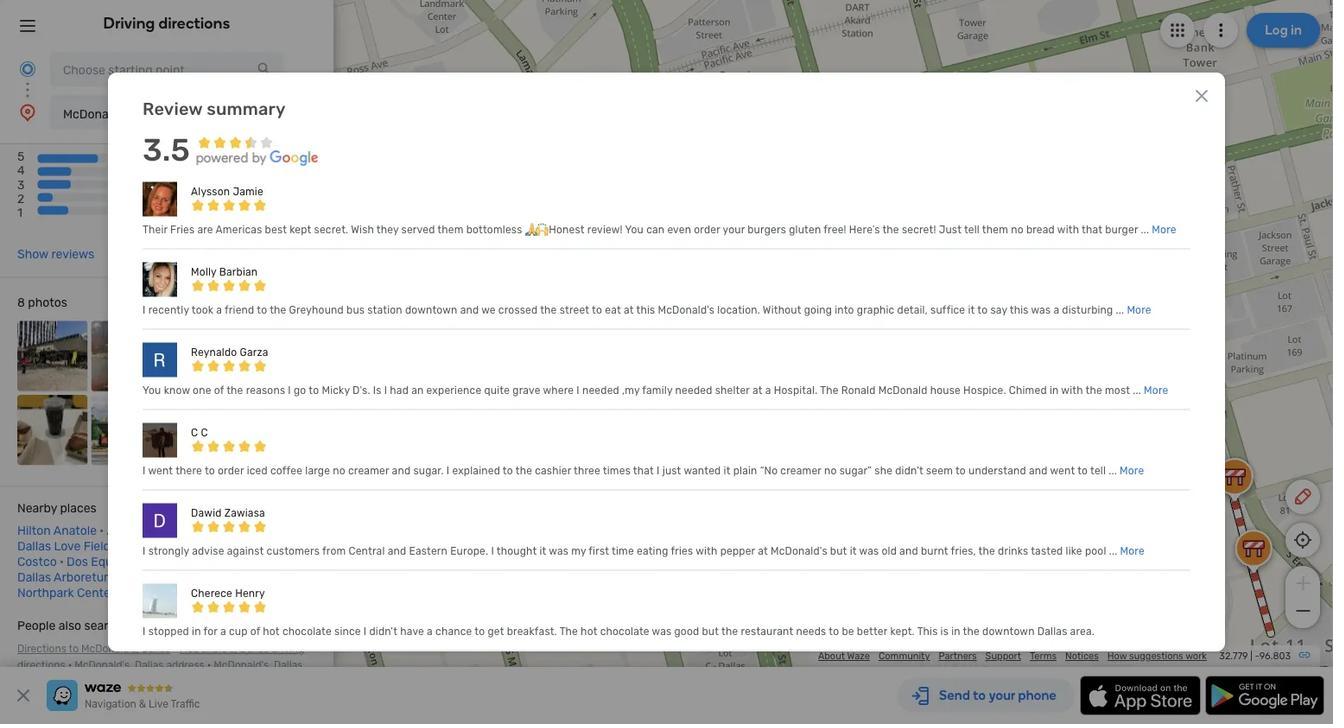 Task type: locate. For each thing, give the bounding box(es) containing it.
you left know
[[143, 384, 161, 397]]

of right one
[[214, 384, 224, 397]]

terms link
[[1030, 651, 1057, 662]]

1 horizontal spatial mcdonald's
[[658, 304, 715, 316]]

people also search for
[[17, 619, 141, 633]]

omni dallas hotel costco
[[17, 540, 290, 569]]

even
[[668, 224, 692, 236]]

dallas, inside mcdonald's 1000 commerce st, dallas, texas, united states
[[231, 108, 262, 120]]

1 horizontal spatial tell
[[1091, 465, 1107, 477]]

didn't left have
[[370, 626, 398, 638]]

center for american airlines center dallas love field airport (dal)
[[208, 524, 246, 538]]

fries
[[170, 224, 195, 236]]

with right bread
[[1058, 224, 1080, 236]]

costco
[[17, 555, 57, 569]]

0 horizontal spatial chocolate
[[283, 626, 332, 638]]

5 4 3 2 1
[[17, 150, 25, 220]]

0 horizontal spatial united
[[297, 108, 329, 120]]

1 horizontal spatial hot
[[581, 626, 598, 638]]

1 horizontal spatial them
[[983, 224, 1009, 236]]

1 hot from the left
[[263, 626, 280, 638]]

an
[[412, 384, 424, 397]]

them right just
[[983, 224, 1009, 236]]

the left restaurant
[[722, 626, 739, 638]]

at right eat
[[624, 304, 634, 316]]

1 this from the left
[[637, 304, 656, 316]]

2
[[17, 191, 24, 206]]

1000 down choose starting point text box
[[133, 108, 158, 120]]

is
[[373, 384, 382, 397]]

texas, inside mcdonald's, 1000 commerce st, dallas, texas, united states
[[690, 332, 722, 345]]

1 vertical spatial dallas,
[[766, 320, 801, 333]]

0 vertical spatial but
[[831, 545, 848, 557]]

location image
[[17, 102, 38, 123]]

0 horizontal spatial them
[[438, 224, 464, 236]]

1 horizontal spatial 1000
[[755, 308, 781, 321]]

park
[[273, 571, 298, 585]]

0 horizontal spatial didn't
[[370, 626, 398, 638]]

1 vertical spatial at
[[753, 384, 763, 397]]

support link
[[986, 651, 1022, 662]]

burnt
[[921, 545, 949, 557]]

0 horizontal spatial creamer
[[348, 465, 389, 477]]

Choose starting point text field
[[50, 52, 284, 86]]

st, inside mcdonald's, 1000 commerce st, dallas, texas, united states
[[749, 320, 764, 333]]

1 vertical spatial texas,
[[690, 332, 722, 345]]

2 hot from the left
[[581, 626, 598, 638]]

more right burger
[[1153, 224, 1177, 236]]

thought
[[497, 545, 537, 557]]

center inside fair park northpark center
[[77, 586, 115, 600]]

mcdonald's, down cup
[[214, 659, 271, 671]]

0 horizontal spatial st,
[[215, 108, 228, 120]]

0 horizontal spatial in
[[192, 626, 201, 638]]

commerce inside mcdonald's 1000 commerce st, dallas, texas, united states
[[160, 108, 213, 120]]

mcdonald's, for mcdonald's, dallas driving directions
[[180, 643, 237, 655]]

that left burger
[[1082, 224, 1103, 236]]

1 horizontal spatial united
[[725, 332, 760, 345]]

anatole
[[53, 524, 97, 538]]

1 vertical spatial commerce
[[690, 320, 747, 333]]

secret!
[[902, 224, 937, 236]]

0 horizontal spatial that
[[634, 465, 654, 477]]

more right disturbing
[[1128, 304, 1152, 316]]

1 vertical spatial the
[[560, 626, 578, 638]]

0 horizontal spatial went
[[148, 465, 173, 477]]

i left recently
[[143, 304, 146, 316]]

1 vertical spatial order
[[218, 465, 244, 477]]

jamie
[[233, 186, 264, 198]]

1 horizontal spatial that
[[1082, 224, 1103, 236]]

of right cup
[[250, 626, 260, 638]]

1 creamer from the left
[[348, 465, 389, 477]]

2 this from the left
[[1010, 304, 1029, 316]]

1000 inside mcdonald's, 1000 commerce st, dallas, texas, united states
[[755, 308, 781, 321]]

2 vertical spatial with
[[696, 545, 718, 557]]

pool
[[1086, 545, 1107, 557]]

customers
[[267, 545, 320, 557]]

0 horizontal spatial order
[[218, 465, 244, 477]]

0 horizontal spatial directions
[[17, 659, 65, 671]]

airport
[[113, 540, 152, 554]]

0 vertical spatial commerce
[[160, 108, 213, 120]]

0 vertical spatial you
[[625, 224, 644, 236]]

1 horizontal spatial the
[[821, 384, 839, 397]]

mcdonald's, left without
[[690, 308, 752, 321]]

this right eat
[[637, 304, 656, 316]]

order
[[694, 224, 721, 236], [218, 465, 244, 477]]

center for childrens medical center dallas
[[227, 586, 265, 600]]

plain
[[734, 465, 758, 477]]

1 vertical spatial directions
[[17, 659, 65, 671]]

downtown right station
[[405, 304, 458, 316]]

1 horizontal spatial c
[[201, 427, 208, 439]]

1 vertical spatial with
[[1062, 384, 1084, 397]]

1 horizontal spatial creamer
[[781, 465, 822, 477]]

2 c from the left
[[201, 427, 208, 439]]

1 vertical spatial x image
[[13, 686, 34, 706]]

dallas,
[[231, 108, 262, 120], [766, 320, 801, 333]]

just
[[939, 224, 962, 236]]

a right 'took'
[[216, 304, 222, 316]]

0 horizontal spatial downtown
[[405, 304, 458, 316]]

was left old at bottom right
[[860, 545, 879, 557]]

search
[[84, 619, 122, 633]]

united inside mcdonald's, 1000 commerce st, dallas, texas, united states
[[725, 332, 760, 345]]

for for in
[[204, 626, 218, 638]]

more right the most
[[1145, 384, 1169, 397]]

mcdonald's, inside mcdonald's, 1000 commerce st, dallas, texas, united states
[[690, 308, 752, 321]]

0 vertical spatial united
[[297, 108, 329, 120]]

1 vertical spatial of
[[250, 626, 260, 638]]

1 vertical spatial united
[[725, 332, 760, 345]]

and left 'we'
[[460, 304, 479, 316]]

coffee
[[271, 465, 303, 477]]

to
[[257, 304, 267, 316], [592, 304, 603, 316], [978, 304, 988, 316], [309, 384, 319, 397], [205, 465, 215, 477], [503, 465, 513, 477], [956, 465, 966, 477], [1078, 465, 1089, 477], [475, 626, 485, 638], [829, 626, 840, 638], [69, 643, 79, 655]]

0 vertical spatial dallas,
[[231, 108, 262, 120]]

states inside mcdonald's, 1000 commerce st, dallas, texas, united states
[[762, 332, 796, 345]]

the
[[821, 384, 839, 397], [560, 626, 578, 638]]

mcdonald's right location image at left
[[63, 107, 127, 121]]

this right say
[[1010, 304, 1029, 316]]

1 vertical spatial 1000
[[755, 308, 781, 321]]

texas, for mcdonald's
[[265, 108, 295, 120]]

family
[[643, 384, 673, 397]]

garza
[[240, 346, 269, 358]]

honest
[[549, 224, 585, 236]]

airlines
[[163, 524, 205, 538]]

americas
[[216, 224, 262, 236]]

1000 inside mcdonald's 1000 commerce st, dallas, texas, united states
[[133, 108, 158, 120]]

mcdonald's
[[63, 107, 127, 121], [658, 304, 715, 316], [771, 545, 828, 557]]

1 vertical spatial but
[[702, 626, 719, 638]]

dallas, inside mcdonald's, 1000 commerce st, dallas, texas, united states
[[766, 320, 801, 333]]

0 vertical spatial st,
[[215, 108, 228, 120]]

0 horizontal spatial commerce
[[160, 108, 213, 120]]

to right 'there'
[[205, 465, 215, 477]]

good
[[675, 626, 700, 638]]

at right pepper
[[758, 545, 768, 557]]

omni dallas hotel link
[[191, 540, 290, 554]]

0 horizontal spatial tell
[[965, 224, 980, 236]]

0 horizontal spatial 3.5
[[143, 132, 190, 169]]

1 horizontal spatial needed
[[676, 384, 713, 397]]

greyhound
[[289, 304, 344, 316]]

location.
[[718, 304, 761, 316]]

0 horizontal spatial c
[[191, 427, 198, 439]]

also
[[59, 619, 81, 633]]

to up like
[[1078, 465, 1089, 477]]

32.779
[[1220, 651, 1249, 662]]

united right summary
[[297, 108, 329, 120]]

with right "fries"
[[696, 545, 718, 557]]

0 vertical spatial directions
[[159, 14, 230, 32]]

commerce
[[160, 108, 213, 120], [690, 320, 747, 333]]

4
[[17, 164, 25, 178]]

pencil image
[[1293, 487, 1314, 507]]

current location image
[[17, 59, 38, 80]]

0 horizontal spatial states
[[332, 108, 363, 120]]

and left sugar.
[[392, 465, 411, 477]]

1 horizontal spatial texas,
[[690, 332, 722, 345]]

0 horizontal spatial texas,
[[265, 108, 295, 120]]

united inside mcdonald's 1000 commerce st, dallas, texas, united states
[[297, 108, 329, 120]]

states for mcdonald's
[[332, 108, 363, 120]]

medical
[[181, 586, 224, 600]]

commerce for mcdonald's
[[160, 108, 213, 120]]

texas,
[[265, 108, 295, 120], [690, 332, 722, 345]]

commerce inside mcdonald's, 1000 commerce st, dallas, texas, united states
[[690, 320, 747, 333]]

states inside mcdonald's 1000 commerce st, dallas, texas, united states
[[332, 108, 363, 120]]

it left plain
[[724, 465, 731, 477]]

zoom in image
[[1293, 573, 1314, 594]]

i right where on the left bottom of page
[[577, 384, 580, 397]]

image 2 of mcdonald's, dallas image
[[91, 321, 162, 392]]

0 horizontal spatial the
[[560, 626, 578, 638]]

tell up pool
[[1091, 465, 1107, 477]]

0 vertical spatial states
[[332, 108, 363, 120]]

went left 'there'
[[148, 465, 173, 477]]

in right "chimed"
[[1050, 384, 1059, 397]]

childrens
[[125, 586, 178, 600]]

work
[[1186, 651, 1208, 662]]

into
[[835, 304, 855, 316]]

0 horizontal spatial you
[[143, 384, 161, 397]]

st, down location.
[[749, 320, 764, 333]]

that right times
[[634, 465, 654, 477]]

that
[[1082, 224, 1103, 236], [634, 465, 654, 477]]

1 horizontal spatial chocolate
[[601, 626, 650, 638]]

henry
[[235, 588, 265, 600]]

and right central
[[388, 545, 407, 557]]

1 horizontal spatial didn't
[[896, 465, 924, 477]]

the right breakfast.
[[560, 626, 578, 638]]

3.5 down summary
[[222, 140, 295, 198]]

chocolate up driving
[[283, 626, 332, 638]]

order left iced
[[218, 465, 244, 477]]

took
[[192, 304, 214, 316]]

image 3 of mcdonald's, dallas image
[[165, 321, 236, 392]]

st, right review
[[215, 108, 228, 120]]

hotel
[[260, 540, 290, 554]]

no left the sugar"
[[825, 465, 837, 477]]

... right the most
[[1134, 384, 1142, 397]]

no left bread
[[1012, 224, 1024, 236]]

directions to mcdonald's, dallas
[[17, 643, 170, 655]]

texas, inside mcdonald's 1000 commerce st, dallas, texas, united states
[[265, 108, 295, 120]]

and right old at bottom right
[[900, 545, 919, 557]]

more right pool
[[1121, 545, 1145, 557]]

1 horizontal spatial commerce
[[690, 320, 747, 333]]

0 vertical spatial didn't
[[896, 465, 924, 477]]

didn't
[[896, 465, 924, 477], [370, 626, 398, 638]]

2 vertical spatial mcdonald's
[[771, 545, 828, 557]]

more down the most
[[1120, 465, 1145, 477]]

center down fair
[[227, 586, 265, 600]]

1 horizontal spatial for
[[204, 626, 218, 638]]

mcdonald's, inside "mcdonald's, dallas opening hours"
[[214, 659, 271, 671]]

tell
[[965, 224, 980, 236], [1091, 465, 1107, 477]]

dallas inside "mcdonald's, dallas opening hours"
[[274, 659, 303, 671]]

their
[[143, 224, 168, 236]]

dallas
[[17, 540, 51, 554], [223, 540, 257, 554], [17, 571, 51, 585], [268, 586, 302, 600], [1038, 626, 1068, 638], [142, 643, 170, 655], [240, 643, 269, 655], [135, 659, 164, 671], [274, 659, 303, 671]]

to right friend
[[257, 304, 267, 316]]

0 vertical spatial of
[[214, 384, 224, 397]]

tell right just
[[965, 224, 980, 236]]

0 horizontal spatial needed
[[583, 384, 620, 397]]

to right explained
[[503, 465, 513, 477]]

eat
[[605, 304, 621, 316]]

commerce down location.
[[690, 320, 747, 333]]

1
[[17, 205, 22, 220]]

you left can
[[625, 224, 644, 236]]

arboretum
[[54, 571, 115, 585]]

0 vertical spatial tell
[[965, 224, 980, 236]]

graphic
[[857, 304, 895, 316]]

i went there to order iced coffee large no creamer and sugar. i explained to the cashier three times that i just wanted it plain "no creamer no sugar"  she didn't seem to understand and went to tell ... more
[[143, 465, 1145, 477]]

1 horizontal spatial x image
[[1192, 85, 1213, 106]]

no
[[1012, 224, 1024, 236], [333, 465, 346, 477], [825, 465, 837, 477]]

0 horizontal spatial dallas,
[[231, 108, 262, 120]]

dallas, down without
[[766, 320, 801, 333]]

for left cup
[[204, 626, 218, 638]]

reynaldo
[[191, 346, 237, 358]]

mcdonald's left location.
[[658, 304, 715, 316]]

i left 'there'
[[143, 465, 146, 477]]

0 horizontal spatial this
[[637, 304, 656, 316]]

to left get
[[475, 626, 485, 638]]

dos equis pavilion link
[[67, 555, 169, 569]]

united down location.
[[725, 332, 760, 345]]

image 8 of mcdonald's, dallas image
[[239, 395, 309, 466]]

mcdonald's, dallas driving directions
[[17, 643, 305, 671]]

creamer right "no
[[781, 465, 822, 477]]

mcdonald's, dallas address
[[75, 659, 205, 671]]

1000 for mcdonald's,
[[755, 308, 781, 321]]

0 vertical spatial texas,
[[265, 108, 295, 120]]

0 vertical spatial order
[[694, 224, 721, 236]]

get
[[488, 626, 504, 638]]

0 horizontal spatial hot
[[263, 626, 280, 638]]

chance
[[436, 626, 472, 638]]

0 vertical spatial downtown
[[405, 304, 458, 316]]

but for it
[[831, 545, 848, 557]]

0 horizontal spatial for
[[125, 619, 141, 633]]

1 chocolate from the left
[[283, 626, 332, 638]]

it right thought
[[540, 545, 547, 557]]

x image
[[1192, 85, 1213, 106], [13, 686, 34, 706]]

the left ronald
[[821, 384, 839, 397]]

center inside american airlines center dallas love field airport (dal)
[[208, 524, 246, 538]]

0 horizontal spatial 1000
[[133, 108, 158, 120]]

hot
[[263, 626, 280, 638], [581, 626, 598, 638]]

dallas, right review
[[231, 108, 262, 120]]

1 horizontal spatial this
[[1010, 304, 1029, 316]]

image 7 of mcdonald's, dallas image
[[165, 395, 236, 466]]

states for mcdonald's,
[[762, 332, 796, 345]]

the right here's
[[883, 224, 900, 236]]

0 horizontal spatial of
[[214, 384, 224, 397]]

community
[[879, 651, 931, 662]]

in right is
[[952, 626, 961, 638]]

northpark center link
[[17, 586, 115, 600]]

childrens medical center dallas link
[[125, 586, 302, 600]]

large
[[305, 465, 330, 477]]

needed right family
[[676, 384, 713, 397]]

0 horizontal spatial no
[[333, 465, 346, 477]]

no right 'large'
[[333, 465, 346, 477]]

be
[[842, 626, 855, 638]]

was right say
[[1032, 304, 1051, 316]]

1 horizontal spatial went
[[1051, 465, 1076, 477]]

most
[[1106, 384, 1131, 397]]

... right disturbing
[[1117, 304, 1125, 316]]

1 horizontal spatial states
[[762, 332, 796, 345]]

hot up driving
[[263, 626, 280, 638]]

commerce down choose starting point text box
[[160, 108, 213, 120]]

1 vertical spatial states
[[762, 332, 796, 345]]

0 vertical spatial that
[[1082, 224, 1103, 236]]

directions down directions
[[17, 659, 65, 671]]

dallas, for mcdonald's,
[[766, 320, 801, 333]]

for
[[125, 619, 141, 633], [204, 626, 218, 638]]

image 4 of mcdonald's, dallas image
[[239, 321, 309, 392]]

... right pool
[[1110, 545, 1118, 557]]

st, inside mcdonald's 1000 commerce st, dallas, texas, united states
[[215, 108, 228, 120]]

center down dawid zawiasa
[[208, 524, 246, 538]]

1 vertical spatial didn't
[[370, 626, 398, 638]]

to right seem
[[956, 465, 966, 477]]

mcdonald's, for mcdonald's, dallas opening hours
[[214, 659, 271, 671]]

hilton anatole link
[[17, 524, 97, 538]]

went
[[148, 465, 173, 477], [1051, 465, 1076, 477]]

mcdonald's, inside mcdonald's, dallas driving directions
[[180, 643, 237, 655]]

is
[[941, 626, 949, 638]]

1 horizontal spatial st,
[[749, 320, 764, 333]]

at right shelter
[[753, 384, 763, 397]]

downtown up the about waze community partners support terms notices how suggestions work
[[983, 626, 1035, 638]]

1 horizontal spatial directions
[[159, 14, 230, 32]]

1 horizontal spatial downtown
[[983, 626, 1035, 638]]

it right suffice
[[969, 304, 975, 316]]

went right understand
[[1051, 465, 1076, 477]]

directions up choose starting point text box
[[159, 14, 230, 32]]

needed left the ,my
[[583, 384, 620, 397]]

0 horizontal spatial but
[[702, 626, 719, 638]]

1000 left going
[[755, 308, 781, 321]]



Task type: describe. For each thing, give the bounding box(es) containing it.
better
[[857, 626, 888, 638]]

1 went from the left
[[148, 465, 173, 477]]

1 c from the left
[[191, 427, 198, 439]]

reynaldo garza
[[191, 346, 269, 358]]

8 photos
[[17, 296, 67, 310]]

dallas arboretum and botanical garden link
[[17, 571, 239, 585]]

united for mcdonald's
[[297, 108, 329, 120]]

i right the is
[[384, 384, 387, 397]]

partners link
[[939, 651, 977, 662]]

review summary
[[143, 98, 286, 119]]

micky
[[322, 384, 350, 397]]

2 them from the left
[[983, 224, 1009, 236]]

mcdonald's, for mcdonald's, 1000 commerce st, dallas, texas, united states
[[690, 308, 752, 321]]

to left be
[[829, 626, 840, 638]]

photos
[[28, 296, 67, 310]]

the left cashier
[[516, 465, 533, 477]]

dallas inside omni dallas hotel costco
[[223, 540, 257, 554]]

zoom out image
[[1293, 601, 1314, 622]]

0 horizontal spatial x image
[[13, 686, 34, 706]]

they
[[377, 224, 399, 236]]

american airlines center dallas love field airport (dal)
[[17, 524, 246, 554]]

directions
[[17, 643, 66, 655]]

dallas, for mcdonald's
[[231, 108, 262, 120]]

quite
[[484, 384, 510, 397]]

had
[[390, 384, 409, 397]]

the left greyhound
[[270, 304, 287, 316]]

fair
[[249, 571, 270, 585]]

shelter
[[715, 384, 750, 397]]

times
[[603, 465, 631, 477]]

grave
[[513, 384, 541, 397]]

|
[[1251, 651, 1253, 662]]

directions inside mcdonald's, dallas driving directions
[[17, 659, 65, 671]]

experience
[[427, 384, 482, 397]]

i right the since
[[364, 626, 367, 638]]

understand
[[969, 465, 1027, 477]]

bottomless
[[467, 224, 523, 236]]

needs
[[797, 626, 827, 638]]

here's
[[850, 224, 881, 236]]

fries
[[671, 545, 694, 557]]

a left cup
[[220, 626, 226, 638]]

0 vertical spatial with
[[1058, 224, 1080, 236]]

,my
[[622, 384, 640, 397]]

friend
[[225, 304, 254, 316]]

1 vertical spatial mcdonald's
[[658, 304, 715, 316]]

eastern
[[409, 545, 448, 557]]

2 creamer from the left
[[781, 465, 822, 477]]

crossed
[[499, 304, 538, 316]]

suggestions
[[1130, 651, 1184, 662]]

i left go
[[288, 384, 291, 397]]

a left disturbing
[[1054, 304, 1060, 316]]

2 horizontal spatial in
[[1050, 384, 1059, 397]]

1 horizontal spatial no
[[825, 465, 837, 477]]

texas, for mcdonald's,
[[690, 332, 722, 345]]

dawid zawiasa
[[191, 507, 265, 519]]

mcdonald's, dallas opening hours link
[[17, 659, 303, 687]]

the left reasons at the bottom left of the page
[[227, 384, 243, 397]]

have
[[400, 626, 424, 638]]

mcdonald's, for mcdonald's, dallas address
[[75, 659, 132, 671]]

(dal)
[[155, 540, 181, 554]]

review!
[[588, 224, 623, 236]]

say
[[991, 304, 1008, 316]]

1 needed from the left
[[583, 384, 620, 397]]

alysson jamie
[[191, 186, 264, 198]]

alysson
[[191, 186, 230, 198]]

the left street
[[540, 304, 557, 316]]

burgers
[[748, 224, 787, 236]]

one
[[193, 384, 211, 397]]

molly barbian
[[191, 266, 258, 278]]

i left stopped
[[143, 626, 146, 638]]

street
[[560, 304, 590, 316]]

best
[[265, 224, 287, 236]]

gluten
[[789, 224, 822, 236]]

but for the
[[702, 626, 719, 638]]

dallas inside mcdonald's, dallas driving directions
[[240, 643, 269, 655]]

it left old at bottom right
[[850, 545, 857, 557]]

commerce for mcdonald's,
[[690, 320, 747, 333]]

review
[[143, 98, 203, 119]]

suffice
[[931, 304, 966, 316]]

cup
[[229, 626, 248, 638]]

where
[[543, 384, 574, 397]]

just
[[663, 465, 682, 477]]

recently
[[148, 304, 189, 316]]

time
[[612, 545, 634, 557]]

image 1 of mcdonald's, dallas image
[[17, 321, 88, 392]]

like
[[1066, 545, 1083, 557]]

united for mcdonald's,
[[725, 332, 760, 345]]

dawid
[[191, 507, 222, 519]]

dallas inside american airlines center dallas love field airport (dal)
[[17, 540, 51, 554]]

image 5 of mcdonald's, dallas image
[[17, 395, 88, 466]]

to left say
[[978, 304, 988, 316]]

and right understand
[[1030, 465, 1048, 477]]

i down american
[[143, 545, 146, 557]]

was left my
[[549, 545, 569, 557]]

1 horizontal spatial you
[[625, 224, 644, 236]]

1 horizontal spatial order
[[694, 224, 721, 236]]

1 horizontal spatial in
[[952, 626, 961, 638]]

1 them from the left
[[438, 224, 464, 236]]

1 horizontal spatial of
[[250, 626, 260, 638]]

american airlines center link
[[107, 524, 246, 538]]

for for search
[[125, 619, 141, 633]]

0 vertical spatial mcdonald's
[[63, 107, 127, 121]]

strongly
[[148, 545, 189, 557]]

... down the most
[[1109, 465, 1118, 477]]

1 vertical spatial tell
[[1091, 465, 1107, 477]]

1 vertical spatial you
[[143, 384, 161, 397]]

a left hospital.
[[766, 384, 772, 397]]

a right have
[[427, 626, 433, 638]]

0 vertical spatial x image
[[1192, 85, 1213, 106]]

i right europe.
[[491, 545, 494, 557]]

was left the "good"
[[652, 626, 672, 638]]

mcdonald's, dallas address link
[[75, 659, 205, 671]]

nearby
[[17, 501, 57, 516]]

2 horizontal spatial no
[[1012, 224, 1024, 236]]

st, for mcdonald's,
[[749, 320, 764, 333]]

their fries are americas best kept secret. wish they served them bottomless 🙏🙌 honest review! you can even order your burgers gluten free! here's the secret! just tell them no bread with that burger ... more
[[143, 224, 1177, 236]]

zawiasa
[[225, 507, 265, 519]]

2 vertical spatial at
[[758, 545, 768, 557]]

i right sugar.
[[447, 465, 450, 477]]

1000 for mcdonald's
[[133, 108, 158, 120]]

0 vertical spatial at
[[624, 304, 634, 316]]

and
[[117, 571, 140, 585]]

eating
[[637, 545, 669, 557]]

garden
[[199, 571, 239, 585]]

st, for mcdonald's
[[215, 108, 228, 120]]

i left just
[[657, 465, 660, 477]]

... right burger
[[1142, 224, 1150, 236]]

are
[[197, 224, 213, 236]]

link image
[[1298, 648, 1312, 662]]

2 needed from the left
[[676, 384, 713, 397]]

without
[[763, 304, 802, 316]]

notices link
[[1066, 651, 1099, 662]]

1 horizontal spatial 3.5
[[222, 140, 295, 198]]

mcdonald's, down search
[[81, 643, 139, 655]]

to down also
[[69, 643, 79, 655]]

we
[[482, 304, 496, 316]]

mcdonald's, 1000 commerce st, dallas, texas, united states
[[690, 308, 801, 345]]

-
[[1256, 651, 1260, 662]]

bread
[[1027, 224, 1056, 236]]

hospice.
[[964, 384, 1007, 397]]

sugar.
[[414, 465, 444, 477]]

image 6 of mcdonald's, dallas image
[[91, 395, 162, 466]]

i recently took a friend to the greyhound bus station downtown and we crossed the street to eat at this mcdonald's location. without going into graphic detail, suffice it to say this was a  disturbing ... more
[[143, 304, 1152, 316]]

can
[[647, 224, 665, 236]]

dallas inside the "dos equis pavilion dallas arboretum and botanical garden"
[[17, 571, 51, 585]]

3
[[17, 177, 25, 192]]

to right go
[[309, 384, 319, 397]]

1 vertical spatial downtown
[[983, 626, 1035, 638]]

address
[[166, 659, 205, 671]]

reasons
[[246, 384, 285, 397]]

1 vertical spatial that
[[634, 465, 654, 477]]

2 chocolate from the left
[[601, 626, 650, 638]]

2 went from the left
[[1051, 465, 1076, 477]]

&
[[139, 699, 146, 711]]

to left eat
[[592, 304, 603, 316]]

the left the most
[[1086, 384, 1103, 397]]

the right fries,
[[979, 545, 996, 557]]

the right is
[[964, 626, 980, 638]]

notices
[[1066, 651, 1099, 662]]

equis
[[91, 555, 122, 569]]

love
[[54, 540, 81, 554]]

support
[[986, 651, 1022, 662]]



Task type: vqa. For each thing, say whether or not it's contained in the screenshot.
St, inside mcdonald's, 1000 commerce st, dallas, texas, united states
yes



